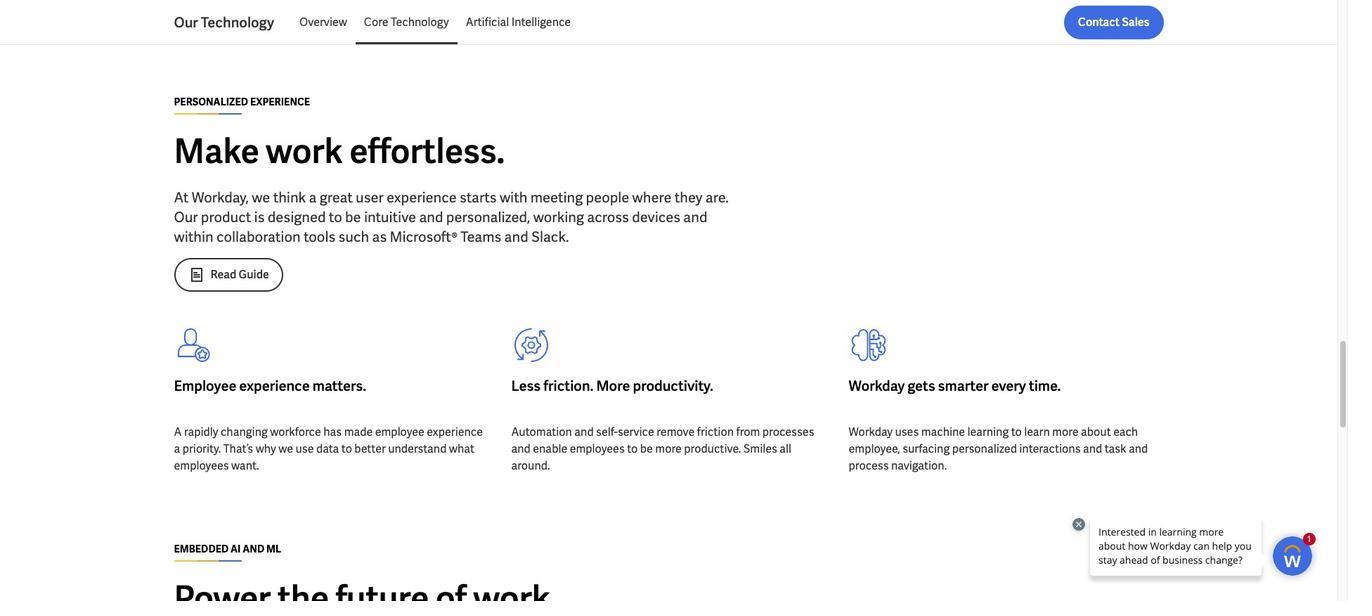 Task type: locate. For each thing, give the bounding box(es) containing it.
productivity.
[[633, 377, 713, 395]]

1 vertical spatial experience
[[239, 377, 310, 395]]

experience
[[387, 188, 457, 206], [239, 377, 310, 395], [427, 424, 483, 439]]

contact sales link
[[1064, 6, 1164, 39]]

technology for core technology
[[391, 15, 449, 30]]

ml
[[266, 542, 281, 555]]

to inside at workday, we think a great user experience starts with meeting people where they are. our product is designed to be intuitive and personalized, working across devices and within collaboration tools such as microsoft® teams and slack.
[[329, 208, 342, 226]]

workday up employee,
[[849, 424, 893, 439]]

priority.
[[183, 441, 221, 456]]

1 horizontal spatial a
[[309, 188, 317, 206]]

0 vertical spatial workday
[[849, 377, 905, 395]]

contact sales
[[1078, 15, 1150, 30]]

each
[[1114, 424, 1138, 439]]

1 horizontal spatial more
[[1052, 424, 1079, 439]]

1 vertical spatial our
[[174, 208, 198, 226]]

embedded ai and ml
[[174, 542, 281, 555]]

experience up workforce
[[239, 377, 310, 395]]

technology
[[201, 13, 274, 32], [391, 15, 449, 30]]

to left learn
[[1011, 424, 1022, 439]]

be up such at the top left of the page
[[345, 208, 361, 226]]

0 vertical spatial more
[[1052, 424, 1079, 439]]

1 vertical spatial a
[[174, 441, 180, 456]]

1 horizontal spatial employees
[[570, 441, 625, 456]]

and up the around.
[[511, 441, 531, 456]]

are.
[[706, 188, 729, 206]]

workday
[[849, 377, 905, 395], [849, 424, 893, 439]]

machine
[[921, 424, 965, 439]]

technology inside core technology link
[[391, 15, 449, 30]]

great
[[320, 188, 353, 206]]

our inside at workday, we think a great user experience starts with meeting people where they are. our product is designed to be intuitive and personalized, working across devices and within collaboration tools such as microsoft® teams and slack.
[[174, 208, 198, 226]]

about
[[1081, 424, 1111, 439]]

menu containing overview
[[291, 6, 579, 39]]

meeting
[[530, 188, 583, 206]]

working
[[533, 208, 584, 226]]

0 horizontal spatial employees
[[174, 458, 229, 473]]

guide
[[239, 267, 269, 282]]

1 vertical spatial more
[[655, 441, 682, 456]]

why
[[256, 441, 276, 456]]

uses
[[895, 424, 919, 439]]

to
[[329, 208, 342, 226], [1011, 424, 1022, 439], [341, 441, 352, 456], [627, 441, 638, 456]]

make
[[174, 129, 259, 173]]

0 vertical spatial our
[[174, 13, 198, 32]]

embedded
[[174, 542, 229, 555]]

friction.
[[543, 377, 594, 395]]

1 horizontal spatial be
[[640, 441, 653, 456]]

a right think
[[309, 188, 317, 206]]

list
[[291, 6, 1164, 39]]

at
[[174, 188, 189, 206]]

a left priority.
[[174, 441, 180, 456]]

1 workday from the top
[[849, 377, 905, 395]]

process
[[849, 458, 889, 473]]

and
[[243, 542, 264, 555]]

to inside workday uses machine learning to learn more about each employee, surfacing personalized interactions and task and process navigation.
[[1011, 424, 1022, 439]]

employees down self-
[[570, 441, 625, 456]]

more inside workday uses machine learning to learn more about each employee, surfacing personalized interactions and task and process navigation.
[[1052, 424, 1079, 439]]

personalized experience
[[174, 95, 310, 108]]

workday inside workday uses machine learning to learn more about each employee, surfacing personalized interactions and task and process navigation.
[[849, 424, 893, 439]]

2 vertical spatial experience
[[427, 424, 483, 439]]

0 horizontal spatial more
[[655, 441, 682, 456]]

enable
[[533, 441, 567, 456]]

every
[[991, 377, 1026, 395]]

our
[[174, 13, 198, 32], [174, 208, 198, 226]]

automation
[[511, 424, 572, 439]]

to down great
[[329, 208, 342, 226]]

1 horizontal spatial technology
[[391, 15, 449, 30]]

be down service
[[640, 441, 653, 456]]

user
[[356, 188, 384, 206]]

workday, we
[[192, 188, 270, 206]]

0 horizontal spatial a
[[174, 441, 180, 456]]

to right 'data'
[[341, 441, 352, 456]]

a inside at workday, we think a great user experience starts with meeting people where they are. our product is designed to be intuitive and personalized, working across devices and within collaboration tools such as microsoft® teams and slack.
[[309, 188, 317, 206]]

artificial intelligence
[[466, 15, 571, 30]]

2 workday from the top
[[849, 424, 893, 439]]

technology inside our technology link
[[201, 13, 274, 32]]

to down service
[[627, 441, 638, 456]]

within
[[174, 228, 213, 246]]

employee experience matters.
[[174, 377, 366, 395]]

be
[[345, 208, 361, 226], [640, 441, 653, 456]]

2 our from the top
[[174, 208, 198, 226]]

and
[[419, 208, 443, 226], [683, 208, 707, 226], [504, 228, 528, 246], [575, 424, 594, 439], [511, 441, 531, 456], [1083, 441, 1102, 456], [1129, 441, 1148, 456]]

employees down priority.
[[174, 458, 229, 473]]

0 horizontal spatial technology
[[201, 13, 274, 32]]

1 vertical spatial employees
[[174, 458, 229, 473]]

more down "remove"
[[655, 441, 682, 456]]

0 vertical spatial a
[[309, 188, 317, 206]]

0 horizontal spatial be
[[345, 208, 361, 226]]

personalized,
[[446, 208, 530, 226]]

all
[[780, 441, 792, 456]]

workday gets smarter every time.
[[849, 377, 1061, 395]]

employees inside a rapidly changing workforce has made employee experience a priority. that's why we use data to better understand what employees want.
[[174, 458, 229, 473]]

teams
[[461, 228, 501, 246]]

less
[[511, 377, 541, 395]]

interactions
[[1019, 441, 1081, 456]]

experience inside a rapidly changing workforce has made employee experience a priority. that's why we use data to better understand what employees want.
[[427, 424, 483, 439]]

intuitive
[[364, 208, 416, 226]]

sales
[[1122, 15, 1150, 30]]

1 vertical spatial workday
[[849, 424, 893, 439]]

more up interactions
[[1052, 424, 1079, 439]]

0 vertical spatial experience
[[387, 188, 457, 206]]

productive.
[[684, 441, 741, 456]]

more
[[1052, 424, 1079, 439], [655, 441, 682, 456]]

menu
[[291, 6, 579, 39]]

1 vertical spatial be
[[640, 441, 653, 456]]

workday left gets
[[849, 377, 905, 395]]

0 vertical spatial be
[[345, 208, 361, 226]]

processes
[[762, 424, 814, 439]]

smarter
[[938, 377, 989, 395]]

experience inside at workday, we think a great user experience starts with meeting people where they are. our product is designed to be intuitive and personalized, working across devices and within collaboration tools such as microsoft® teams and slack.
[[387, 188, 457, 206]]

effortless.
[[349, 129, 505, 173]]

work
[[266, 129, 343, 173]]

experience up 'what'
[[427, 424, 483, 439]]

artificial intelligence link
[[457, 6, 579, 39]]

0 vertical spatial employees
[[570, 441, 625, 456]]

a
[[309, 188, 317, 206], [174, 441, 180, 456]]

personalized
[[174, 95, 248, 108]]

experience up intuitive
[[387, 188, 457, 206]]

matters.
[[313, 377, 366, 395]]

and down 'each' on the bottom
[[1129, 441, 1148, 456]]

a inside a rapidly changing workforce has made employee experience a priority. that's why we use data to better understand what employees want.
[[174, 441, 180, 456]]

has
[[324, 424, 342, 439]]



Task type: describe. For each thing, give the bounding box(es) containing it.
smiles
[[744, 441, 777, 456]]

and left slack.
[[504, 228, 528, 246]]

overview
[[300, 15, 347, 30]]

1 our from the top
[[174, 13, 198, 32]]

surfacing
[[903, 441, 950, 456]]

employee
[[375, 424, 425, 439]]

to inside automation and self-service remove friction from processes and enable employees to be more productive. smiles all around.
[[627, 441, 638, 456]]

task
[[1105, 441, 1127, 456]]

a rapidly
[[174, 424, 218, 439]]

read
[[211, 267, 236, 282]]

employee
[[174, 377, 236, 395]]

navigation.
[[891, 458, 947, 473]]

technology for our technology
[[201, 13, 274, 32]]

where
[[632, 188, 672, 206]]

our technology link
[[174, 13, 291, 32]]

personalized
[[952, 441, 1017, 456]]

our technology
[[174, 13, 274, 32]]

workday for workday uses machine learning to learn more about each employee, surfacing personalized interactions and task and process navigation.
[[849, 424, 893, 439]]

core technology link
[[356, 6, 457, 39]]

experience
[[250, 95, 310, 108]]

service
[[618, 424, 654, 439]]

across
[[587, 208, 629, 226]]

learn
[[1024, 424, 1050, 439]]

experience for effortless.
[[387, 188, 457, 206]]

better
[[355, 441, 386, 456]]

made
[[344, 424, 373, 439]]

employee,
[[849, 441, 900, 456]]

and down about
[[1083, 441, 1102, 456]]

be inside automation and self-service remove friction from processes and enable employees to be more productive. smiles all around.
[[640, 441, 653, 456]]

and left self-
[[575, 424, 594, 439]]

be inside at workday, we think a great user experience starts with meeting people where they are. our product is designed to be intuitive and personalized, working across devices and within collaboration tools such as microsoft® teams and slack.
[[345, 208, 361, 226]]

starts
[[460, 188, 497, 206]]

at workday, we think a great user experience starts with meeting people where they are. our product is designed to be intuitive and personalized, working across devices and within collaboration tools such as microsoft® teams and slack.
[[174, 188, 729, 246]]

more inside automation and self-service remove friction from processes and enable employees to be more productive. smiles all around.
[[655, 441, 682, 456]]

changing
[[221, 424, 268, 439]]

they
[[675, 188, 703, 206]]

think
[[273, 188, 306, 206]]

what
[[449, 441, 474, 456]]

is
[[254, 208, 265, 226]]

and down they
[[683, 208, 707, 226]]

and up microsoft®
[[419, 208, 443, 226]]

workforce
[[270, 424, 321, 439]]

workday uses machine learning to learn more about each employee, surfacing personalized interactions and task and process navigation.
[[849, 424, 1148, 473]]

slack.
[[531, 228, 569, 246]]

collaboration
[[216, 228, 301, 246]]

understand
[[388, 441, 447, 456]]

employees inside automation and self-service remove friction from processes and enable employees to be more productive. smiles all around.
[[570, 441, 625, 456]]

read guide link
[[174, 258, 283, 291]]

automation and self-service remove friction from processes and enable employees to be more productive. smiles all around.
[[511, 424, 814, 473]]

devices
[[632, 208, 680, 226]]

experience for matters.
[[427, 424, 483, 439]]

remove
[[657, 424, 695, 439]]

core
[[364, 15, 388, 30]]

we
[[279, 441, 293, 456]]

more
[[596, 377, 630, 395]]

a rapidly changing workforce has made employee experience a priority. that's why we use data to better understand what employees want.
[[174, 424, 483, 473]]

product
[[201, 208, 251, 226]]

gets
[[908, 377, 935, 395]]

intelligence
[[511, 15, 571, 30]]

as
[[372, 228, 387, 246]]

workday for workday gets smarter every time.
[[849, 377, 905, 395]]

with
[[500, 188, 527, 206]]

to inside a rapidly changing workforce has made employee experience a priority. that's why we use data to better understand what employees want.
[[341, 441, 352, 456]]

around.
[[511, 458, 550, 473]]

overview link
[[291, 6, 356, 39]]

data
[[316, 441, 339, 456]]

make work effortless.
[[174, 129, 505, 173]]

ai
[[231, 542, 241, 555]]

microsoft®
[[390, 228, 458, 246]]

less friction. more productivity.
[[511, 377, 713, 395]]

from
[[736, 424, 760, 439]]

core technology
[[364, 15, 449, 30]]

designed
[[268, 208, 326, 226]]

read guide
[[211, 267, 269, 282]]

friction
[[697, 424, 734, 439]]

time.
[[1029, 377, 1061, 395]]

self-
[[596, 424, 618, 439]]

list containing overview
[[291, 6, 1164, 39]]

such
[[338, 228, 369, 246]]

use
[[296, 441, 314, 456]]

tools
[[304, 228, 335, 246]]



Task type: vqa. For each thing, say whether or not it's contained in the screenshot.
ENHANCED to the top
no



